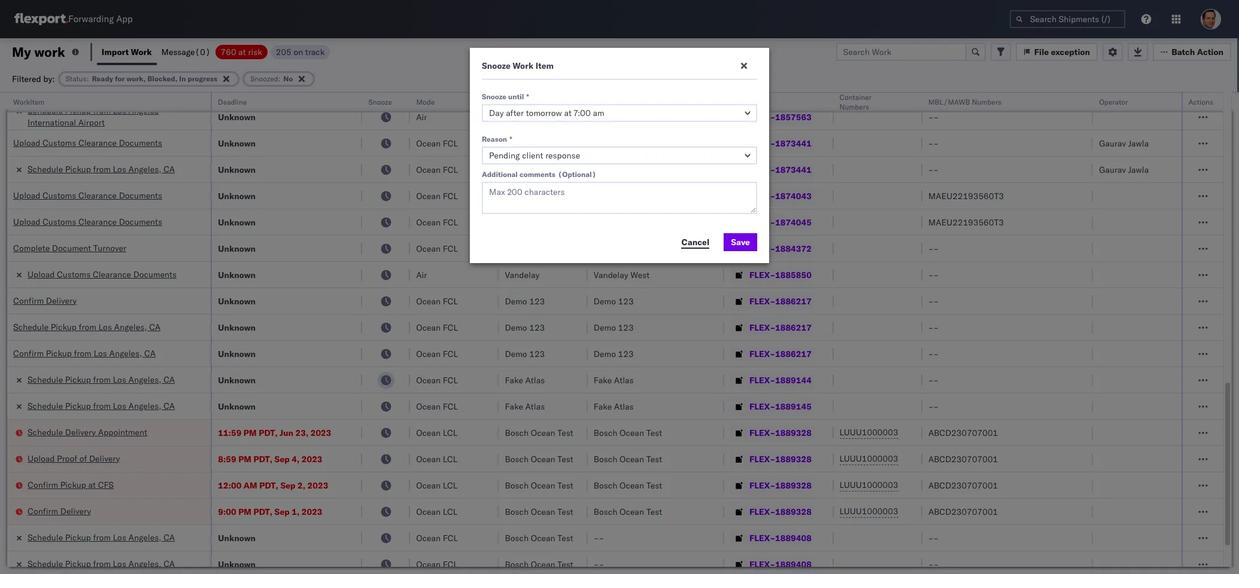Task type: locate. For each thing, give the bounding box(es) containing it.
ocean lcl
[[416, 428, 458, 438], [416, 454, 458, 465], [416, 480, 458, 491], [416, 507, 458, 518]]

numbers for mbl/mawb numbers
[[972, 98, 1002, 107]]

account
[[555, 191, 595, 201], [555, 217, 595, 228]]

lcl for 9:00 pm pdt, sep 1, 2023
[[443, 507, 458, 518]]

1 horizontal spatial :
[[278, 74, 280, 83]]

6 flex- from the top
[[749, 217, 775, 228]]

account for flex-1874043
[[555, 191, 595, 201]]

2 ocean lcl from the top
[[416, 454, 458, 465]]

3 luuu1000003 from the top
[[840, 480, 898, 491]]

comments
[[520, 170, 555, 179]]

upload inside upload proof of delivery link
[[28, 453, 55, 464]]

until
[[508, 92, 524, 101]]

filtered by:
[[12, 73, 55, 84]]

numbers inside container numbers
[[840, 102, 869, 111]]

8 flex- from the top
[[749, 270, 775, 280]]

2 gaurav from the top
[[1099, 164, 1126, 175]]

8 resize handle column header from the left
[[908, 93, 922, 575]]

work
[[34, 43, 65, 60]]

flex-1857563
[[749, 112, 812, 122]]

4 luuu1000003 from the top
[[840, 506, 898, 517]]

unknown
[[218, 85, 256, 96], [218, 112, 256, 122], [218, 138, 256, 149], [218, 164, 256, 175], [218, 191, 256, 201], [218, 217, 256, 228], [218, 243, 256, 254], [218, 270, 256, 280], [218, 296, 256, 307], [218, 322, 256, 333], [218, 349, 256, 359], [218, 375, 256, 386], [218, 401, 256, 412], [218, 533, 256, 544], [218, 559, 256, 570]]

0 vertical spatial test
[[534, 191, 553, 201]]

1 vertical spatial gaurav
[[1099, 164, 1126, 175]]

* right the reason
[[510, 135, 512, 144]]

1 vertical spatial entity
[[631, 164, 653, 175]]

ac
[[505, 112, 516, 122]]

0 vertical spatial *
[[526, 92, 529, 101]]

* right until
[[526, 92, 529, 101]]

Search Shipments (/) text field
[[1010, 10, 1125, 28]]

4 lcl from the top
[[443, 507, 458, 518]]

from inside "link"
[[74, 348, 91, 359]]

:
[[87, 74, 89, 83], [278, 74, 280, 83]]

atlas
[[525, 375, 545, 386], [614, 375, 634, 386], [525, 401, 545, 412], [614, 401, 634, 412]]

4 ocean fcl from the top
[[416, 191, 458, 201]]

0 vertical spatial gaurav
[[1099, 138, 1126, 149]]

2023 right 4,
[[302, 454, 322, 465]]

0 vertical spatial confirm delivery button
[[13, 295, 77, 308]]

1 account from the top
[[555, 191, 595, 201]]

file exception button
[[1016, 43, 1098, 61], [1016, 43, 1098, 61]]

international
[[28, 117, 76, 128]]

2 new test entity from the top
[[594, 164, 653, 175]]

angeles, inside confirm pickup from los angeles, ca "link"
[[109, 348, 142, 359]]

flex-1886217 for schedule pickup from los angeles, ca
[[749, 322, 812, 333]]

16 flex- from the top
[[749, 480, 775, 491]]

save button
[[724, 233, 757, 251]]

1 air from the top
[[416, 112, 427, 122]]

1 vertical spatial new test entity
[[594, 164, 653, 175]]

test
[[534, 191, 553, 201], [534, 217, 553, 228]]

0 vertical spatial h&m - test account
[[505, 191, 595, 201]]

0 vertical spatial confirm delivery link
[[13, 295, 77, 307]]

1 ocean fcl from the top
[[416, 85, 458, 96]]

: for snoozed
[[278, 74, 280, 83]]

13 fcl from the top
[[443, 559, 458, 570]]

abcd230707001 for 12:00 am pdt, sep 2, 2023
[[928, 480, 998, 491]]

resize handle column header for deadline 'button'
[[348, 93, 362, 575]]

pdt, down 12:00 am pdt, sep 2, 2023
[[254, 507, 272, 518]]

cfs
[[98, 480, 114, 491]]

at left cfs
[[88, 480, 96, 491]]

work
[[131, 46, 152, 57], [513, 60, 534, 71]]

1873441 down 1857563
[[775, 138, 812, 149]]

flex-1889145
[[749, 401, 812, 412]]

10 resize handle column header from the left
[[1168, 93, 1182, 575]]

container numbers
[[840, 93, 872, 111]]

1 vertical spatial flex-1889408
[[749, 559, 812, 570]]

11 ocean fcl from the top
[[416, 401, 458, 412]]

confirm delivery up schedule pickup from los angeles, ca button
[[13, 295, 77, 306]]

flex-1873441 down flex-1857563
[[749, 138, 812, 149]]

flex-1857563 button
[[730, 109, 814, 125], [730, 109, 814, 125]]

2 vertical spatial upload customs clearance documents button
[[13, 216, 162, 229]]

flex-1886217
[[749, 296, 812, 307], [749, 322, 812, 333], [749, 349, 812, 359]]

7 unknown from the top
[[218, 243, 256, 254]]

14 unknown from the top
[[218, 533, 256, 544]]

fake atlas
[[505, 375, 545, 386], [594, 375, 634, 386], [505, 401, 545, 412], [594, 401, 634, 412]]

1 vertical spatial flex-1886217
[[749, 322, 812, 333]]

14 flex- from the top
[[749, 428, 775, 438]]

deadline
[[218, 98, 247, 107]]

: for status
[[87, 74, 89, 83]]

flex-1847953 button
[[730, 82, 814, 99], [730, 82, 814, 99]]

pdt, left the jun
[[259, 428, 278, 438]]

test for flex-1874043
[[534, 191, 553, 201]]

confirm delivery
[[13, 295, 77, 306], [28, 506, 91, 517]]

0 vertical spatial gaurav jawla
[[1099, 138, 1149, 149]]

1 vertical spatial 1889408
[[775, 559, 812, 570]]

1 vertical spatial h&m
[[505, 217, 524, 228]]

pickup inside button
[[60, 480, 86, 491]]

1 vertical spatial work
[[513, 60, 534, 71]]

2 lcl from the top
[[443, 454, 458, 465]]

upload customs clearance documents for upload customs clearance documents button associated with flex-1874045
[[13, 216, 162, 227]]

numbers inside mbl/mawb numbers button
[[972, 98, 1002, 107]]

import
[[102, 46, 129, 57]]

11 unknown from the top
[[218, 349, 256, 359]]

1 vertical spatial flex-1873441
[[749, 164, 812, 175]]

0 vertical spatial account
[[555, 191, 595, 201]]

sep left 2,
[[280, 480, 296, 491]]

delivery down 'confirm pickup at cfs' button
[[60, 506, 91, 517]]

new up max 200 characters text box
[[594, 164, 611, 175]]

2 vertical spatial pm
[[238, 507, 251, 518]]

flex-1884372 button
[[730, 240, 814, 257], [730, 240, 814, 257]]

client name button
[[499, 95, 576, 107]]

delivery up of
[[65, 427, 96, 438]]

0 vertical spatial 1889408
[[775, 533, 812, 544]]

2023 right 2,
[[307, 480, 328, 491]]

lcl
[[443, 428, 458, 438], [443, 454, 458, 465], [443, 480, 458, 491], [443, 507, 458, 518]]

maeu22193560t3 for flex-1874043
[[928, 191, 1004, 201]]

4 1889328 from the top
[[775, 507, 812, 518]]

1 vertical spatial confirm delivery link
[[28, 506, 91, 518]]

0 vertical spatial entity
[[631, 138, 653, 149]]

gaurav
[[1099, 138, 1126, 149], [1099, 164, 1126, 175]]

8 fcl from the top
[[443, 322, 458, 333]]

delivery
[[46, 295, 77, 306], [65, 427, 96, 438], [89, 453, 120, 464], [60, 506, 91, 517]]

6 resize handle column header from the left
[[710, 93, 724, 575]]

1 fcl from the top
[[443, 85, 458, 96]]

2023 right 23,
[[311, 428, 331, 438]]

205
[[276, 46, 291, 57]]

1 vertical spatial account
[[555, 217, 595, 228]]

schedule delivery appointment link
[[28, 427, 147, 438]]

work right import
[[131, 46, 152, 57]]

ocean fcl
[[416, 85, 458, 96], [416, 138, 458, 149], [416, 164, 458, 175], [416, 191, 458, 201], [416, 217, 458, 228], [416, 243, 458, 254], [416, 296, 458, 307], [416, 322, 458, 333], [416, 349, 458, 359], [416, 375, 458, 386], [416, 401, 458, 412], [416, 533, 458, 544], [416, 559, 458, 570]]

snooze work item
[[482, 60, 554, 71]]

west
[[630, 270, 650, 280]]

0 vertical spatial work
[[131, 46, 152, 57]]

numbers right mbl/mawb
[[972, 98, 1002, 107]]

new down day after tomorrow at 7:00 am text field
[[594, 138, 611, 149]]

blocked,
[[147, 74, 177, 83]]

0 vertical spatial maeu22193560t3
[[928, 191, 1004, 201]]

new test entity up max 200 characters text box
[[594, 164, 653, 175]]

3 lcl from the top
[[443, 480, 458, 491]]

document
[[52, 243, 91, 254]]

1 maeu22193560t3 from the top
[[928, 191, 1004, 201]]

0 vertical spatial upload customs clearance documents button
[[13, 137, 162, 150]]

0 horizontal spatial *
[[510, 135, 512, 144]]

sep left 1,
[[275, 507, 290, 518]]

0 vertical spatial pm
[[244, 428, 257, 438]]

1 resize handle column header from the left
[[197, 93, 211, 575]]

confirm delivery link up schedule pickup from los angeles, ca button
[[13, 295, 77, 307]]

snoozed
[[250, 74, 278, 83]]

1 flex-1889328 from the top
[[749, 428, 812, 438]]

1 vertical spatial 1886217
[[775, 322, 812, 333]]

1 vertical spatial new
[[594, 164, 611, 175]]

confirm inside "link"
[[13, 348, 44, 359]]

1 horizontal spatial work
[[513, 60, 534, 71]]

resize handle column header for flex id button
[[819, 93, 834, 575]]

2 vertical spatial 1886217
[[775, 349, 812, 359]]

1889328 for 8:59 pm pdt, sep 4, 2023
[[775, 454, 812, 465]]

2 test from the top
[[534, 217, 553, 228]]

: left no
[[278, 74, 280, 83]]

0 vertical spatial jawla
[[1128, 138, 1149, 149]]

confirm delivery button up schedule pickup from los angeles, ca button
[[13, 295, 77, 308]]

delivery up schedule pickup from los angeles, ca button
[[46, 295, 77, 306]]

2 resize handle column header from the left
[[348, 93, 362, 575]]

save
[[731, 237, 750, 248]]

pm for 8:59
[[238, 454, 251, 465]]

3 1886217 from the top
[[775, 349, 812, 359]]

1 horizontal spatial numbers
[[972, 98, 1002, 107]]

0 vertical spatial flex-1889408
[[749, 533, 812, 544]]

snooze for until
[[482, 92, 506, 101]]

snooze left until
[[482, 92, 506, 101]]

flex-1889328 for 12:00 am pdt, sep 2, 2023
[[749, 480, 812, 491]]

0 horizontal spatial numbers
[[840, 102, 869, 111]]

pm for 11:59
[[244, 428, 257, 438]]

clearance
[[78, 137, 117, 148], [78, 190, 117, 201], [78, 216, 117, 227], [93, 269, 131, 280]]

1 vertical spatial *
[[510, 135, 512, 144]]

mode button
[[410, 95, 487, 107]]

h&m
[[505, 191, 524, 201], [505, 217, 524, 228]]

upload customs clearance documents for flex-1874043 upload customs clearance documents button
[[13, 190, 162, 201]]

1889328
[[775, 428, 812, 438], [775, 454, 812, 465], [775, 480, 812, 491], [775, 507, 812, 518]]

1 horizontal spatial at
[[238, 46, 246, 57]]

sep for 1,
[[275, 507, 290, 518]]

resize handle column header for the mode button
[[485, 93, 499, 575]]

1 vertical spatial 1873441
[[775, 164, 812, 175]]

0 vertical spatial flex-1886217
[[749, 296, 812, 307]]

Day after tomorrow at 7:00 am text field
[[482, 104, 757, 122]]

ac ram
[[505, 112, 535, 122]]

name
[[526, 98, 545, 107]]

1 : from the left
[[87, 74, 89, 83]]

9 unknown from the top
[[218, 296, 256, 307]]

2023 right 1,
[[302, 507, 322, 518]]

10 flex- from the top
[[749, 322, 775, 333]]

1 vertical spatial upload customs clearance documents button
[[13, 189, 162, 203]]

pm right 9:00
[[238, 507, 251, 518]]

h&m - test account for flex-1874043
[[505, 191, 595, 201]]

delivery right of
[[89, 453, 120, 464]]

0 horizontal spatial :
[[87, 74, 89, 83]]

pdt, for 9:00
[[254, 507, 272, 518]]

flex-1874045 button
[[730, 214, 814, 231], [730, 214, 814, 231]]

1 test from the top
[[534, 191, 553, 201]]

test for flex-1874045
[[534, 217, 553, 228]]

1 vertical spatial confirm delivery
[[28, 506, 91, 517]]

4 flex- from the top
[[749, 164, 775, 175]]

2023 for 9:00 pm pdt, sep 1, 2023
[[302, 507, 322, 518]]

1873441 up 1874043
[[775, 164, 812, 175]]

2 luuu1000003 from the top
[[840, 454, 898, 465]]

confirm pickup from los angeles, ca
[[13, 348, 156, 359]]

pm right 8:59
[[238, 454, 251, 465]]

1 ocean lcl from the top
[[416, 428, 458, 438]]

batch
[[1172, 46, 1195, 57]]

flex-1889408
[[749, 533, 812, 544], [749, 559, 812, 570]]

flex-1889328 for 8:59 pm pdt, sep 4, 2023
[[749, 454, 812, 465]]

sep
[[275, 454, 290, 465], [280, 480, 296, 491], [275, 507, 290, 518]]

h&m - test account for flex-1874045
[[505, 217, 595, 228]]

4 flex-1889328 from the top
[[749, 507, 812, 518]]

2 account from the top
[[555, 217, 595, 228]]

sep left 4,
[[275, 454, 290, 465]]

at inside button
[[88, 480, 96, 491]]

schedule inside schedule pickup from los angeles international airport
[[28, 105, 63, 116]]

lcl for 8:59 pm pdt, sep 4, 2023
[[443, 454, 458, 465]]

0 horizontal spatial at
[[88, 480, 96, 491]]

1 vertical spatial maeu22193560t3
[[928, 217, 1004, 228]]

maeu22193560t3 for flex-1874045
[[928, 217, 1004, 228]]

item
[[536, 60, 554, 71]]

maeu22193560t3
[[928, 191, 1004, 201], [928, 217, 1004, 228]]

forwarding
[[68, 13, 114, 25]]

1873441
[[775, 138, 812, 149], [775, 164, 812, 175]]

from inside schedule pickup from los angeles international airport
[[93, 105, 111, 116]]

air for vandelay
[[416, 270, 427, 280]]

--
[[928, 85, 939, 96], [594, 112, 604, 122], [928, 112, 939, 122], [928, 138, 939, 149], [928, 164, 939, 175], [594, 191, 604, 201], [594, 217, 604, 228], [928, 243, 939, 254], [928, 270, 939, 280], [928, 296, 939, 307], [928, 322, 939, 333], [928, 349, 939, 359], [928, 375, 939, 386], [928, 401, 939, 412], [594, 533, 604, 544], [928, 533, 939, 544], [594, 559, 604, 570], [928, 559, 939, 570]]

2 vertical spatial flex-1886217
[[749, 349, 812, 359]]

delivery for the bottom confirm delivery button
[[60, 506, 91, 517]]

0 horizontal spatial work
[[131, 46, 152, 57]]

ram
[[518, 112, 535, 122]]

1 vertical spatial jawla
[[1128, 164, 1149, 175]]

1 vertical spatial air
[[416, 270, 427, 280]]

0 vertical spatial new
[[594, 138, 611, 149]]

flex-1889328 for 9:00 pm pdt, sep 1, 2023
[[749, 507, 812, 518]]

5 resize handle column header from the left
[[573, 93, 588, 575]]

2 flex-1886217 from the top
[[749, 322, 812, 333]]

fcl
[[443, 85, 458, 96], [443, 138, 458, 149], [443, 164, 458, 175], [443, 191, 458, 201], [443, 217, 458, 228], [443, 243, 458, 254], [443, 296, 458, 307], [443, 322, 458, 333], [443, 349, 458, 359], [443, 375, 458, 386], [443, 401, 458, 412], [443, 533, 458, 544], [443, 559, 458, 570]]

entity down day after tomorrow at 7:00 am text field
[[631, 138, 653, 149]]

numbers
[[972, 98, 1002, 107], [840, 102, 869, 111]]

1 flex-1889408 from the top
[[749, 533, 812, 544]]

client name
[[505, 98, 545, 107]]

flex-1873441 up flex-1874043
[[749, 164, 812, 175]]

entity up max 200 characters text box
[[631, 164, 653, 175]]

mode
[[416, 98, 435, 107]]

work left item on the top
[[513, 60, 534, 71]]

0 vertical spatial flex-1873441
[[749, 138, 812, 149]]

at left risk
[[238, 46, 246, 57]]

progress
[[188, 74, 217, 83]]

work for snooze
[[513, 60, 534, 71]]

0 vertical spatial 1873441
[[775, 138, 812, 149]]

angeles, inside schedule pickup from los angeles, ca button
[[114, 322, 147, 333]]

mbl/mawb
[[928, 98, 970, 107]]

numbers down container
[[840, 102, 869, 111]]

luuu1000003 for 11:59 pm pdt, jun 23, 2023
[[840, 427, 898, 438]]

new test entity down day after tomorrow at 7:00 am text field
[[594, 138, 653, 149]]

lcl for 12:00 am pdt, sep 2, 2023
[[443, 480, 458, 491]]

23,
[[295, 428, 308, 438]]

1 horizontal spatial *
[[526, 92, 529, 101]]

1 vertical spatial h&m - test account
[[505, 217, 595, 228]]

1 h&m - test account from the top
[[505, 191, 595, 201]]

0 vertical spatial h&m
[[505, 191, 524, 201]]

confirm delivery link down 'confirm pickup at cfs' button
[[28, 506, 91, 518]]

snooze left mode
[[368, 98, 392, 107]]

confirm pickup from los angeles, ca button
[[13, 348, 156, 361]]

work inside button
[[131, 46, 152, 57]]

0 vertical spatial 1886217
[[775, 296, 812, 307]]

1 unknown from the top
[[218, 85, 256, 96]]

h&m for flex-1874043
[[505, 191, 524, 201]]

pdt, up 12:00 am pdt, sep 2, 2023
[[254, 454, 272, 465]]

0 vertical spatial air
[[416, 112, 427, 122]]

confirm delivery down 'confirm pickup at cfs' button
[[28, 506, 91, 517]]

2 vertical spatial sep
[[275, 507, 290, 518]]

0 vertical spatial confirm delivery
[[13, 295, 77, 306]]

3 1889328 from the top
[[775, 480, 812, 491]]

205 on track
[[276, 46, 325, 57]]

2 abcd230707001 from the top
[[928, 454, 998, 465]]

9:00 pm pdt, sep 1, 2023
[[218, 507, 322, 518]]

2 h&m from the top
[[505, 217, 524, 228]]

upload proof of delivery link
[[28, 453, 120, 465]]

1889145
[[775, 401, 812, 412]]

1 new test entity from the top
[[594, 138, 653, 149]]

flex-
[[749, 85, 775, 96], [749, 112, 775, 122], [749, 138, 775, 149], [749, 164, 775, 175], [749, 191, 775, 201], [749, 217, 775, 228], [749, 243, 775, 254], [749, 270, 775, 280], [749, 296, 775, 307], [749, 322, 775, 333], [749, 349, 775, 359], [749, 375, 775, 386], [749, 401, 775, 412], [749, 428, 775, 438], [749, 454, 775, 465], [749, 480, 775, 491], [749, 507, 775, 518], [749, 533, 775, 544], [749, 559, 775, 570]]

1 vertical spatial at
[[88, 480, 96, 491]]

1889328 for 11:59 pm pdt, jun 23, 2023
[[775, 428, 812, 438]]

flex-1884372
[[749, 243, 812, 254]]

filtered
[[12, 73, 41, 84]]

3 flex-1886217 from the top
[[749, 349, 812, 359]]

flex-1874043 button
[[730, 188, 814, 204], [730, 188, 814, 204]]

1889328 for 9:00 pm pdt, sep 1, 2023
[[775, 507, 812, 518]]

confirm delivery button down 'confirm pickup at cfs' button
[[28, 506, 91, 519]]

4 abcd230707001 from the top
[[928, 507, 998, 518]]

h&m for flex-1874045
[[505, 217, 524, 228]]

vandelay
[[505, 138, 540, 149], [505, 164, 540, 175], [505, 270, 540, 280], [594, 270, 628, 280]]

pdt, right am
[[259, 480, 278, 491]]

1 1889328 from the top
[[775, 428, 812, 438]]

0 vertical spatial sep
[[275, 454, 290, 465]]

1 vertical spatial pm
[[238, 454, 251, 465]]

1874045
[[775, 217, 812, 228]]

status
[[66, 74, 87, 83]]

9 ocean fcl from the top
[[416, 349, 458, 359]]

2 1889328 from the top
[[775, 454, 812, 465]]

ca inside "link"
[[144, 348, 156, 359]]

1 vertical spatial sep
[[280, 480, 296, 491]]

1 1889408 from the top
[[775, 533, 812, 544]]

1 lcl from the top
[[443, 428, 458, 438]]

: left ready
[[87, 74, 89, 83]]

1 vertical spatial gaurav jawla
[[1099, 164, 1149, 175]]

3 upload customs clearance documents button from the top
[[13, 216, 162, 229]]

resize handle column header
[[197, 93, 211, 575], [348, 93, 362, 575], [396, 93, 410, 575], [485, 93, 499, 575], [573, 93, 588, 575], [710, 93, 724, 575], [819, 93, 834, 575], [908, 93, 922, 575], [1079, 93, 1093, 575], [1168, 93, 1182, 575], [1209, 93, 1223, 575]]

2 1873441 from the top
[[775, 164, 812, 175]]

pm right 11:59
[[244, 428, 257, 438]]

3 flex-1889328 from the top
[[749, 480, 812, 491]]

10 unknown from the top
[[218, 322, 256, 333]]

snooze up snooze until *
[[482, 60, 511, 71]]

1 luuu1000003 from the top
[[840, 427, 898, 438]]

1886217 for confirm delivery
[[775, 296, 812, 307]]

0 vertical spatial new test entity
[[594, 138, 653, 149]]

delivery inside button
[[65, 427, 96, 438]]

luuu1000003 for 9:00 pm pdt, sep 1, 2023
[[840, 506, 898, 517]]

1 vertical spatial test
[[534, 217, 553, 228]]

flexport. image
[[14, 13, 68, 25]]

9 resize handle column header from the left
[[1079, 93, 1093, 575]]

2 1886217 from the top
[[775, 322, 812, 333]]

confirm for 'confirm pickup at cfs' button
[[28, 480, 58, 491]]



Task type: vqa. For each thing, say whether or not it's contained in the screenshot.
Dangerous
no



Task type: describe. For each thing, give the bounding box(es) containing it.
Pending client response text field
[[482, 147, 757, 165]]

on
[[294, 46, 303, 57]]

delivery for topmost confirm delivery button
[[46, 295, 77, 306]]

11:59 pm pdt, jun 23, 2023
[[218, 428, 331, 438]]

complete document turnover
[[13, 243, 126, 254]]

2023 for 12:00 am pdt, sep 2, 2023
[[307, 480, 328, 491]]

4 unknown from the top
[[218, 164, 256, 175]]

am
[[244, 480, 257, 491]]

3 flex- from the top
[[749, 138, 775, 149]]

reason
[[482, 135, 507, 144]]

12 fcl from the top
[[443, 533, 458, 544]]

flex-1889144
[[749, 375, 812, 386]]

cancel button
[[674, 233, 717, 251]]

upload customs clearance documents button for flex-1874045
[[13, 216, 162, 229]]

flex-1874045
[[749, 217, 812, 228]]

2 new from the top
[[594, 164, 611, 175]]

15 unknown from the top
[[218, 559, 256, 570]]

10 fcl from the top
[[443, 375, 458, 386]]

1 vertical spatial confirm delivery button
[[28, 506, 91, 519]]

13 ocean fcl from the top
[[416, 559, 458, 570]]

1 jawla from the top
[[1128, 138, 1149, 149]]

19 flex- from the top
[[749, 559, 775, 570]]

12:00
[[218, 480, 241, 491]]

confirm pickup at cfs
[[28, 480, 114, 491]]

container numbers button
[[834, 90, 910, 112]]

4 fcl from the top
[[443, 191, 458, 201]]

import work button
[[97, 38, 157, 65]]

resize handle column header for consignee "button"
[[710, 93, 724, 575]]

action
[[1197, 46, 1224, 57]]

8 ocean fcl from the top
[[416, 322, 458, 333]]

3 fcl from the top
[[443, 164, 458, 175]]

snooze for work
[[482, 60, 511, 71]]

workitem button
[[7, 95, 199, 107]]

flex id button
[[724, 95, 822, 107]]

resize handle column header for mbl/mawb numbers button
[[1079, 93, 1093, 575]]

confirm pickup at cfs button
[[28, 479, 114, 492]]

flex-1874043
[[749, 191, 812, 201]]

schedule inside button
[[28, 427, 63, 438]]

angeles
[[128, 105, 159, 116]]

1 flex- from the top
[[749, 85, 775, 96]]

appointment
[[98, 427, 147, 438]]

1886217 for schedule pickup from los angeles, ca
[[775, 322, 812, 333]]

workitem
[[13, 98, 45, 107]]

3 unknown from the top
[[218, 138, 256, 149]]

additional comments (optional)
[[482, 170, 596, 179]]

confirm delivery for confirm delivery link for topmost confirm delivery button
[[13, 295, 77, 306]]

upload customs clearance documents for third upload customs clearance documents button from the bottom of the page
[[13, 137, 162, 148]]

3 ocean fcl from the top
[[416, 164, 458, 175]]

schedule pickup from los angeles international airport
[[28, 105, 159, 128]]

abcd230707001 for 9:00 pm pdt, sep 1, 2023
[[928, 507, 998, 518]]

6 fcl from the top
[[443, 243, 458, 254]]

10 ocean fcl from the top
[[416, 375, 458, 386]]

work,
[[126, 74, 146, 83]]

work for import
[[131, 46, 152, 57]]

resize handle column header for workitem button
[[197, 93, 211, 575]]

ocean lcl for 11:59 pm pdt, jun 23, 2023
[[416, 428, 458, 438]]

confirm delivery link for the bottom confirm delivery button
[[28, 506, 91, 518]]

Search Work text field
[[836, 43, 967, 61]]

batch action button
[[1153, 43, 1231, 61]]

17 flex- from the top
[[749, 507, 775, 518]]

luuu1000003 for 8:59 pm pdt, sep 4, 2023
[[840, 454, 898, 465]]

airport
[[78, 117, 105, 128]]

7 ocean fcl from the top
[[416, 296, 458, 307]]

ocean lcl for 8:59 pm pdt, sep 4, 2023
[[416, 454, 458, 465]]

5 flex- from the top
[[749, 191, 775, 201]]

sep for 4,
[[275, 454, 290, 465]]

flex id
[[730, 98, 754, 107]]

1 upload customs clearance documents button from the top
[[13, 137, 162, 150]]

actions
[[1189, 98, 1214, 107]]

id
[[746, 98, 754, 107]]

flex-1889328 for 11:59 pm pdt, jun 23, 2023
[[749, 428, 812, 438]]

consignee button
[[588, 95, 712, 107]]

confirm for the bottom confirm delivery button
[[28, 506, 58, 517]]

ocean lcl for 9:00 pm pdt, sep 1, 2023
[[416, 507, 458, 518]]

pdt, for 12:00
[[259, 480, 278, 491]]

jun
[[280, 428, 293, 438]]

3 resize handle column header from the left
[[396, 93, 410, 575]]

by:
[[43, 73, 55, 84]]

my
[[12, 43, 31, 60]]

confirm for confirm pickup from los angeles, ca button
[[13, 348, 44, 359]]

2 fcl from the top
[[443, 138, 458, 149]]

0 vertical spatial at
[[238, 46, 246, 57]]

2,
[[298, 480, 305, 491]]

1885850
[[775, 270, 812, 280]]

1857563
[[775, 112, 812, 122]]

additional
[[482, 170, 518, 179]]

pdt, for 11:59
[[259, 428, 278, 438]]

resize handle column header for client name button
[[573, 93, 588, 575]]

confirm for topmost confirm delivery button
[[13, 295, 44, 306]]

delivery for 'schedule delivery appointment' button
[[65, 427, 96, 438]]

12 flex- from the top
[[749, 375, 775, 386]]

2 flex-1889408 from the top
[[749, 559, 812, 570]]

1 1873441 from the top
[[775, 138, 812, 149]]

air for ac ram
[[416, 112, 427, 122]]

of
[[79, 453, 87, 464]]

pm for 9:00
[[238, 507, 251, 518]]

ocean lcl for 12:00 am pdt, sep 2, 2023
[[416, 480, 458, 491]]

8 unknown from the top
[[218, 270, 256, 280]]

9 flex- from the top
[[749, 296, 775, 307]]

12 ocean fcl from the top
[[416, 533, 458, 544]]

2 flex-1873441 from the top
[[749, 164, 812, 175]]

(optional)
[[558, 170, 596, 179]]

flex-1886217 for confirm pickup from los angeles, ca
[[749, 349, 812, 359]]

11 resize handle column header from the left
[[1209, 93, 1223, 575]]

5 fcl from the top
[[443, 217, 458, 228]]

1,
[[292, 507, 300, 518]]

9:00
[[218, 507, 236, 518]]

18 flex- from the top
[[749, 533, 775, 544]]

11 flex- from the top
[[749, 349, 775, 359]]

2 gaurav jawla from the top
[[1099, 164, 1149, 175]]

2 ocean fcl from the top
[[416, 138, 458, 149]]

pickup inside "link"
[[46, 348, 72, 359]]

los inside "link"
[[94, 348, 107, 359]]

flex-1886217 for confirm delivery
[[749, 296, 812, 307]]

760 at risk
[[221, 46, 262, 57]]

proof
[[57, 453, 77, 464]]

schedule pickup from los angeles international airport link
[[28, 104, 195, 128]]

los inside schedule pickup from los angeles international airport
[[113, 105, 126, 116]]

consignee
[[594, 98, 628, 107]]

flex-1885850
[[749, 270, 812, 280]]

760
[[221, 46, 236, 57]]

1889144
[[775, 375, 812, 386]]

2 flex- from the top
[[749, 112, 775, 122]]

for
[[115, 74, 125, 83]]

lcl for 11:59 pm pdt, jun 23, 2023
[[443, 428, 458, 438]]

luuu1000003 for 12:00 am pdt, sep 2, 2023
[[840, 480, 898, 491]]

mbl/mawb numbers button
[[922, 95, 1081, 107]]

schedule delivery appointment button
[[28, 427, 147, 440]]

exception
[[1051, 46, 1090, 57]]

2023 for 11:59 pm pdt, jun 23, 2023
[[311, 428, 331, 438]]

risk
[[248, 46, 262, 57]]

confirm pickup at cfs link
[[28, 479, 114, 491]]

1 gaurav from the top
[[1099, 138, 1126, 149]]

8:59
[[218, 454, 236, 465]]

pickup inside schedule pickup from los angeles international airport
[[65, 105, 91, 116]]

track
[[305, 46, 325, 57]]

2 jawla from the top
[[1128, 164, 1149, 175]]

operator
[[1099, 98, 1128, 107]]

upload proof of delivery
[[28, 453, 120, 464]]

11 fcl from the top
[[443, 401, 458, 412]]

schedule inside button
[[13, 322, 49, 333]]

upload proof of delivery button
[[28, 453, 120, 466]]

pdt, for 8:59
[[254, 454, 272, 465]]

1 entity from the top
[[631, 138, 653, 149]]

1 new from the top
[[594, 138, 611, 149]]

2 1889408 from the top
[[775, 559, 812, 570]]

13 unknown from the top
[[218, 401, 256, 412]]

2 entity from the top
[[631, 164, 653, 175]]

1 gaurav jawla from the top
[[1099, 138, 1149, 149]]

abcd230707001 for 11:59 pm pdt, jun 23, 2023
[[928, 428, 998, 438]]

5 ocean fcl from the top
[[416, 217, 458, 228]]

message (0)
[[161, 46, 210, 57]]

batch action
[[1172, 46, 1224, 57]]

no
[[283, 74, 293, 83]]

2 unknown from the top
[[218, 112, 256, 122]]

Max 200 characters text field
[[482, 182, 757, 214]]

turnover
[[93, 243, 126, 254]]

deadline button
[[212, 95, 350, 107]]

confirm delivery link for topmost confirm delivery button
[[13, 295, 77, 307]]

container
[[840, 93, 872, 102]]

1874043
[[775, 191, 812, 201]]

4,
[[292, 454, 300, 465]]

15 flex- from the top
[[749, 454, 775, 465]]

12 unknown from the top
[[218, 375, 256, 386]]

6 unknown from the top
[[218, 217, 256, 228]]

upload customs clearance documents button for flex-1874043
[[13, 189, 162, 203]]

8:59 pm pdt, sep 4, 2023
[[218, 454, 322, 465]]

11:59
[[218, 428, 241, 438]]

confirm delivery for confirm delivery link for the bottom confirm delivery button
[[28, 506, 91, 517]]

5 unknown from the top
[[218, 191, 256, 201]]

2023 for 8:59 pm pdt, sep 4, 2023
[[302, 454, 322, 465]]

sep for 2,
[[280, 480, 296, 491]]

app
[[116, 13, 133, 25]]

1889328 for 12:00 am pdt, sep 2, 2023
[[775, 480, 812, 491]]

schedule pickup from los angeles, ca button
[[13, 321, 161, 334]]

complete
[[13, 243, 50, 254]]

9 fcl from the top
[[443, 349, 458, 359]]

forwarding app link
[[14, 13, 133, 25]]

7 flex- from the top
[[749, 243, 775, 254]]

6 ocean fcl from the top
[[416, 243, 458, 254]]

account for flex-1874045
[[555, 217, 595, 228]]

13 flex- from the top
[[749, 401, 775, 412]]

abcd230707001 for 8:59 pm pdt, sep 4, 2023
[[928, 454, 998, 465]]

file exception
[[1034, 46, 1090, 57]]

resize handle column header for container numbers button
[[908, 93, 922, 575]]

1 flex-1873441 from the top
[[749, 138, 812, 149]]

7 fcl from the top
[[443, 296, 458, 307]]

1886217 for confirm pickup from los angeles, ca
[[775, 349, 812, 359]]

file
[[1034, 46, 1049, 57]]

reason *
[[482, 135, 512, 144]]

mbl/mawb numbers
[[928, 98, 1002, 107]]

numbers for container numbers
[[840, 102, 869, 111]]



